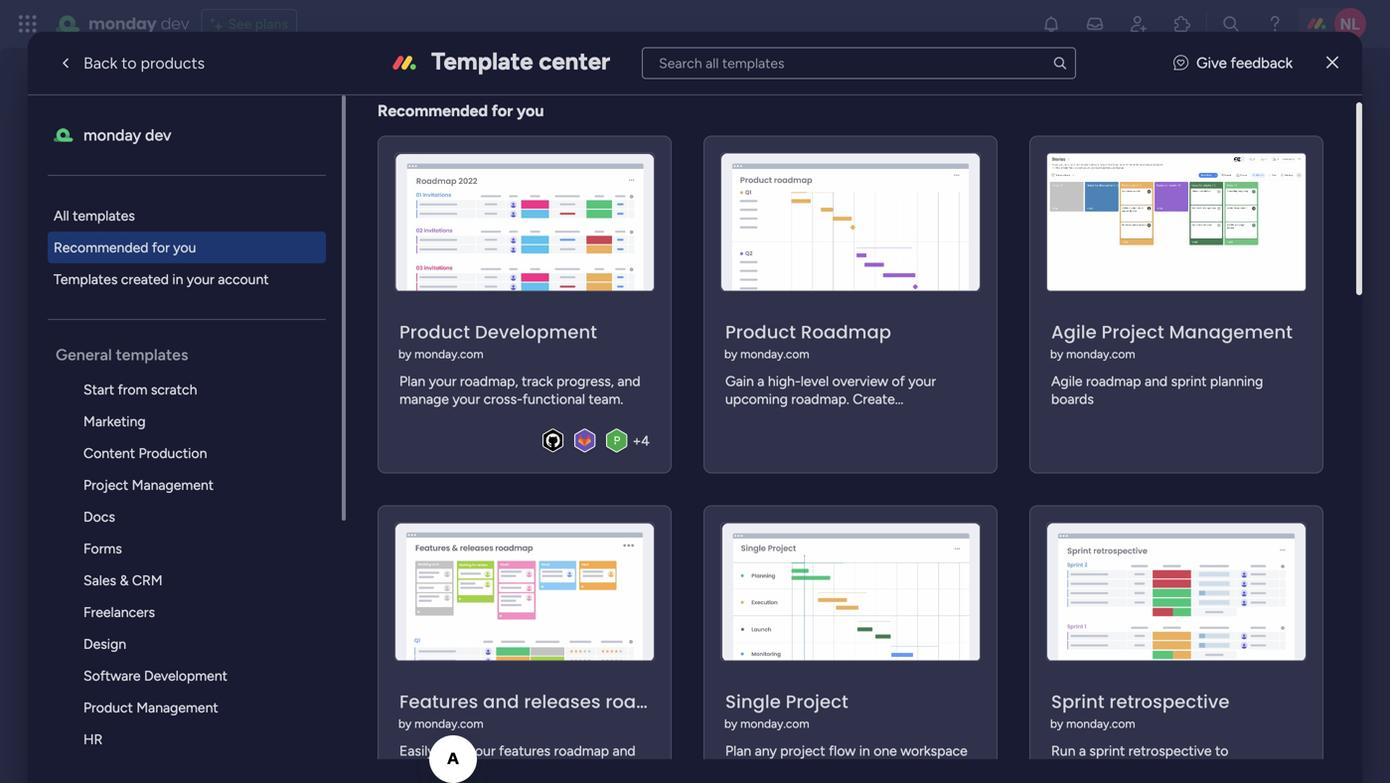 Task type: locate. For each thing, give the bounding box(es) containing it.
and inside gain a high-level overview of your upcoming roadmap. create accountability for team members, manage timelines, and more!
[[841, 426, 864, 443]]

recommended down the 'template'
[[378, 101, 488, 120]]

dev up products
[[161, 12, 189, 35]]

dev down back to products
[[145, 126, 171, 145]]

0 vertical spatial development
[[475, 320, 597, 345]]

created
[[121, 271, 169, 288]]

templates for general templates
[[116, 345, 188, 364]]

2 vertical spatial management
[[136, 699, 218, 716]]

recommended for you down the 'template'
[[378, 101, 544, 120]]

1 vertical spatial manage
[[725, 426, 775, 443]]

1 horizontal spatial development
[[475, 320, 597, 345]]

inbox image
[[1085, 14, 1105, 34]]

agile roadmap and sprint planning boards
[[1051, 373, 1263, 407]]

see plans
[[228, 15, 288, 32]]

0 horizontal spatial recommended
[[54, 239, 148, 256]]

start
[[83, 381, 114, 398]]

content production
[[83, 445, 207, 462]]

templates for all templates
[[73, 207, 135, 224]]

product roadmap by monday.com
[[724, 320, 891, 361]]

dev inside "list box"
[[145, 126, 171, 145]]

monday dev down to
[[83, 126, 171, 145]]

monday down the "back"
[[83, 126, 141, 145]]

your right in
[[187, 271, 214, 288]]

recommended for you inside explore element
[[54, 239, 196, 256]]

by for product development
[[398, 347, 412, 361]]

to
[[121, 54, 137, 73]]

gain a high-level overview of your upcoming roadmap. create accountability for team members, manage timelines, and more!
[[725, 373, 936, 443]]

product inside product development by monday.com
[[399, 320, 470, 345]]

agile inside "agile roadmap and sprint planning boards"
[[1051, 373, 1083, 390]]

development
[[475, 320, 597, 345], [144, 667, 227, 684]]

noah lott image
[[1334, 8, 1366, 40]]

product down software
[[83, 699, 133, 716]]

hr
[[83, 731, 103, 748]]

account
[[218, 271, 269, 288]]

single project by monday.com
[[724, 689, 848, 731]]

for up the templates created in your account
[[152, 239, 170, 256]]

1 vertical spatial recommended
[[54, 239, 148, 256]]

functional
[[523, 391, 585, 407]]

project right single
[[786, 689, 848, 715]]

by inside the sprint retrospective by monday.com
[[1050, 717, 1063, 731]]

crm
[[132, 572, 163, 589]]

by up boards
[[1050, 347, 1063, 361]]

2 vertical spatial project
[[786, 689, 848, 715]]

members,
[[874, 408, 935, 425]]

1 vertical spatial management
[[132, 476, 214, 493]]

0 horizontal spatial development
[[144, 667, 227, 684]]

management down software development in the left bottom of the page
[[136, 699, 218, 716]]

by inside features and releases roadmap by monday.com
[[398, 717, 412, 731]]

your inside gain a high-level overview of your upcoming roadmap. create accountability for team members, manage timelines, and more!
[[908, 373, 936, 390]]

forms
[[83, 540, 122, 557]]

project management
[[83, 476, 214, 493]]

and left sprint
[[1145, 373, 1168, 390]]

and up team.
[[617, 373, 640, 390]]

product
[[399, 320, 470, 345], [725, 320, 796, 345], [83, 699, 133, 716]]

project up "agile roadmap and sprint planning boards"
[[1102, 320, 1164, 345]]

0 horizontal spatial recommended for you
[[54, 239, 196, 256]]

your down roadmap,
[[452, 391, 480, 407]]

monday.com down single
[[740, 717, 809, 731]]

single
[[725, 689, 781, 715]]

notifications image
[[1041, 14, 1061, 34]]

monday.com up boards
[[1066, 347, 1135, 361]]

1 horizontal spatial project
[[786, 689, 848, 715]]

and
[[617, 373, 640, 390], [1145, 373, 1168, 390], [841, 426, 864, 443], [483, 689, 519, 715]]

development up the product management
[[144, 667, 227, 684]]

None search field
[[642, 47, 1076, 79]]

for inside gain a high-level overview of your upcoming roadmap. create accountability for team members, manage timelines, and more!
[[817, 408, 835, 425]]

project inside agile project management by monday.com
[[1102, 320, 1164, 345]]

1 vertical spatial development
[[144, 667, 227, 684]]

2 horizontal spatial project
[[1102, 320, 1164, 345]]

monday up to
[[88, 12, 157, 35]]

work management templates element
[[48, 374, 342, 783]]

1 horizontal spatial recommended for you
[[378, 101, 544, 120]]

development up track
[[475, 320, 597, 345]]

by down sprint
[[1050, 717, 1063, 731]]

templates up start from scratch
[[116, 345, 188, 364]]

retrospective
[[1109, 689, 1230, 715]]

agile
[[1051, 320, 1097, 345], [1051, 373, 1083, 390]]

1 vertical spatial templates
[[116, 345, 188, 364]]

product for product development
[[399, 320, 470, 345]]

plan your roadmap, track progress, and manage your cross-functional team.
[[399, 373, 640, 407]]

list box containing monday dev
[[48, 95, 346, 783]]

1 vertical spatial project
[[83, 476, 128, 493]]

you down template center
[[517, 101, 544, 120]]

monday.com inside the sprint retrospective by monday.com
[[1066, 717, 1135, 731]]

timelines,
[[778, 426, 838, 443]]

by up gain
[[724, 347, 737, 361]]

monday dev
[[88, 12, 189, 35], [83, 126, 171, 145]]

and down team
[[841, 426, 864, 443]]

your
[[187, 271, 214, 288], [429, 373, 457, 390], [908, 373, 936, 390], [452, 391, 480, 407]]

1 horizontal spatial recommended
[[378, 101, 488, 120]]

see plans button
[[201, 9, 297, 39]]

1 vertical spatial agile
[[1051, 373, 1083, 390]]

project inside work management templates element
[[83, 476, 128, 493]]

product for product roadmap
[[725, 320, 796, 345]]

monday.com inside features and releases roadmap by monday.com
[[414, 717, 483, 731]]

1 vertical spatial roadmap
[[605, 689, 692, 715]]

agile project management by monday.com
[[1050, 320, 1293, 361]]

overview
[[832, 373, 888, 390]]

templates inside explore element
[[73, 207, 135, 224]]

management
[[1169, 320, 1293, 345], [132, 476, 214, 493], [136, 699, 218, 716]]

by inside single project by monday.com
[[724, 717, 737, 731]]

monday.com for product development
[[414, 347, 483, 361]]

templates
[[54, 271, 118, 288]]

1 agile from the top
[[1051, 320, 1097, 345]]

by down "features"
[[398, 717, 412, 731]]

by for sprint retrospective
[[1050, 717, 1063, 731]]

2 vertical spatial for
[[817, 408, 835, 425]]

recommended
[[378, 101, 488, 120], [54, 239, 148, 256]]

1 vertical spatial dev
[[145, 126, 171, 145]]

development inside product development by monday.com
[[475, 320, 597, 345]]

v2 user feedback image
[[1174, 52, 1189, 74]]

management for project management
[[132, 476, 214, 493]]

0 horizontal spatial roadmap
[[605, 689, 692, 715]]

monday.com up plan
[[414, 347, 483, 361]]

by for product roadmap
[[724, 347, 737, 361]]

product inside product roadmap by monday.com
[[725, 320, 796, 345]]

management down production
[[132, 476, 214, 493]]

for down roadmap.
[[817, 408, 835, 425]]

0 horizontal spatial for
[[152, 239, 170, 256]]

by down single
[[724, 717, 737, 731]]

list box
[[48, 95, 346, 783]]

0 vertical spatial you
[[517, 101, 544, 120]]

0 vertical spatial agile
[[1051, 320, 1097, 345]]

and left "releases"
[[483, 689, 519, 715]]

search everything image
[[1221, 14, 1241, 34]]

by inside product roadmap by monday.com
[[724, 347, 737, 361]]

0 vertical spatial manage
[[399, 391, 449, 407]]

features and releases roadmap by monday.com
[[398, 689, 692, 731]]

development inside work management templates element
[[144, 667, 227, 684]]

templates right all
[[73, 207, 135, 224]]

monday
[[88, 12, 157, 35], [83, 126, 141, 145]]

0 vertical spatial for
[[492, 101, 513, 120]]

project inside single project by monday.com
[[786, 689, 848, 715]]

roadmap up boards
[[1086, 373, 1141, 390]]

product up a
[[725, 320, 796, 345]]

1 vertical spatial monday
[[83, 126, 141, 145]]

by up plan
[[398, 347, 412, 361]]

you
[[517, 101, 544, 120], [173, 239, 196, 256]]

monday.com
[[414, 347, 483, 361], [740, 347, 809, 361], [1066, 347, 1135, 361], [414, 717, 483, 731], [740, 717, 809, 731], [1066, 717, 1135, 731]]

monday.com up high-
[[740, 347, 809, 361]]

by
[[398, 347, 412, 361], [724, 347, 737, 361], [1050, 347, 1063, 361], [398, 717, 412, 731], [724, 717, 737, 731], [1050, 717, 1063, 731]]

0 vertical spatial project
[[1102, 320, 1164, 345]]

2 agile from the top
[[1051, 373, 1083, 390]]

monday.com down "features"
[[414, 717, 483, 731]]

0 horizontal spatial you
[[173, 239, 196, 256]]

your right of
[[908, 373, 936, 390]]

0 vertical spatial templates
[[73, 207, 135, 224]]

manage down plan
[[399, 391, 449, 407]]

general templates
[[56, 345, 188, 364]]

recommended for you up created
[[54, 239, 196, 256]]

content
[[83, 445, 135, 462]]

0 vertical spatial recommended
[[378, 101, 488, 120]]

development for software
[[144, 667, 227, 684]]

plan
[[399, 373, 425, 390]]

project down content
[[83, 476, 128, 493]]

1 horizontal spatial product
[[399, 320, 470, 345]]

manage inside gain a high-level overview of your upcoming roadmap. create accountability for team members, manage timelines, and more!
[[725, 426, 775, 443]]

templates
[[73, 207, 135, 224], [116, 345, 188, 364]]

monday.com inside product roadmap by monday.com
[[740, 347, 809, 361]]

recommended for you
[[378, 101, 544, 120], [54, 239, 196, 256]]

1 horizontal spatial roadmap
[[1086, 373, 1141, 390]]

all templates
[[54, 207, 135, 224]]

product inside work management templates element
[[83, 699, 133, 716]]

give feedback link
[[1174, 52, 1293, 74]]

production
[[139, 445, 207, 462]]

give feedback
[[1197, 54, 1293, 72]]

agile inside agile project management by monday.com
[[1051, 320, 1097, 345]]

0 vertical spatial dev
[[161, 12, 189, 35]]

team
[[838, 408, 870, 425]]

0 vertical spatial monday
[[88, 12, 157, 35]]

1 horizontal spatial manage
[[725, 426, 775, 443]]

roadmap right "releases"
[[605, 689, 692, 715]]

monday.com inside single project by monday.com
[[740, 717, 809, 731]]

for
[[492, 101, 513, 120], [152, 239, 170, 256], [817, 408, 835, 425]]

1 vertical spatial for
[[152, 239, 170, 256]]

manage
[[399, 391, 449, 407], [725, 426, 775, 443]]

recommended down all templates at the left top
[[54, 239, 148, 256]]

1 vertical spatial you
[[173, 239, 196, 256]]

back to products
[[83, 54, 205, 73]]

monday dev up back to products
[[88, 12, 189, 35]]

marketing
[[83, 413, 146, 430]]

0 horizontal spatial manage
[[399, 391, 449, 407]]

project
[[1102, 320, 1164, 345], [83, 476, 128, 493], [786, 689, 848, 715]]

1 vertical spatial recommended for you
[[54, 239, 196, 256]]

product up plan
[[399, 320, 470, 345]]

0 vertical spatial roadmap
[[1086, 373, 1141, 390]]

by inside product development by monday.com
[[398, 347, 412, 361]]

2 horizontal spatial product
[[725, 320, 796, 345]]

roadmap.
[[791, 391, 849, 407]]

management up planning
[[1169, 320, 1293, 345]]

development for product
[[475, 320, 597, 345]]

2 horizontal spatial for
[[817, 408, 835, 425]]

software development
[[83, 667, 227, 684]]

0 horizontal spatial product
[[83, 699, 133, 716]]

manage down accountability
[[725, 426, 775, 443]]

track
[[522, 373, 553, 390]]

you up in
[[173, 239, 196, 256]]

for down template center
[[492, 101, 513, 120]]

monday.com down sprint
[[1066, 717, 1135, 731]]

0 vertical spatial management
[[1169, 320, 1293, 345]]

monday.com inside product development by monday.com
[[414, 347, 483, 361]]

0 horizontal spatial project
[[83, 476, 128, 493]]

dev
[[161, 12, 189, 35], [145, 126, 171, 145]]

templates inside heading
[[116, 345, 188, 364]]

roadmap inside "agile roadmap and sprint planning boards"
[[1086, 373, 1141, 390]]

0 vertical spatial recommended for you
[[378, 101, 544, 120]]



Task type: vqa. For each thing, say whether or not it's contained in the screenshot.
apps 'image'
yes



Task type: describe. For each thing, give the bounding box(es) containing it.
management for product management
[[136, 699, 218, 716]]

roadmap
[[801, 320, 891, 345]]

your inside explore element
[[187, 271, 214, 288]]

template center
[[431, 47, 610, 76]]

monday inside "list box"
[[83, 126, 141, 145]]

all
[[54, 207, 69, 224]]

features
[[399, 689, 478, 715]]

progress,
[[556, 373, 614, 390]]

select product image
[[18, 14, 38, 34]]

sprint retrospective by monday.com
[[1050, 689, 1230, 731]]

management inside agile project management by monday.com
[[1169, 320, 1293, 345]]

0 vertical spatial monday dev
[[88, 12, 189, 35]]

scratch
[[151, 381, 197, 398]]

back
[[83, 54, 118, 73]]

1 horizontal spatial you
[[517, 101, 544, 120]]

help image
[[1265, 14, 1285, 34]]

and inside plan your roadmap, track progress, and manage your cross-functional team.
[[617, 373, 640, 390]]

explore element
[[48, 200, 342, 295]]

by inside agile project management by monday.com
[[1050, 347, 1063, 361]]

a
[[757, 373, 765, 390]]

docs
[[83, 508, 115, 525]]

monday.com for sprint retrospective
[[1066, 717, 1135, 731]]

template
[[431, 47, 533, 76]]

high-
[[768, 373, 801, 390]]

roadmap,
[[460, 373, 518, 390]]

releases
[[524, 689, 601, 715]]

1 horizontal spatial for
[[492, 101, 513, 120]]

close image
[[1327, 56, 1338, 70]]

freelancers
[[83, 604, 155, 621]]

you inside explore element
[[173, 239, 196, 256]]

monday.com inside agile project management by monday.com
[[1066, 347, 1135, 361]]

for inside explore element
[[152, 239, 170, 256]]

&
[[120, 572, 129, 589]]

team.
[[589, 391, 623, 407]]

4
[[641, 432, 650, 449]]

roadmap inside features and releases roadmap by monday.com
[[605, 689, 692, 715]]

level
[[801, 373, 829, 390]]

general templates heading
[[56, 344, 342, 366]]

accountability
[[725, 408, 814, 425]]

and inside "agile roadmap and sprint planning boards"
[[1145, 373, 1168, 390]]

of
[[892, 373, 905, 390]]

gain
[[725, 373, 754, 390]]

back to products button
[[40, 43, 221, 83]]

project for agile
[[1102, 320, 1164, 345]]

boards
[[1051, 391, 1094, 407]]

+
[[633, 432, 641, 449]]

recommended inside explore element
[[54, 239, 148, 256]]

1 vertical spatial monday dev
[[83, 126, 171, 145]]

monday.com for product roadmap
[[740, 347, 809, 361]]

see
[[228, 15, 252, 32]]

and inside features and releases roadmap by monday.com
[[483, 689, 519, 715]]

center
[[539, 47, 610, 76]]

sprint
[[1051, 689, 1105, 715]]

cross-
[[484, 391, 523, 407]]

sprint
[[1171, 373, 1207, 390]]

upcoming
[[725, 391, 788, 407]]

apps image
[[1173, 14, 1192, 34]]

+ 4
[[633, 432, 650, 449]]

feedback
[[1231, 54, 1293, 72]]

more!
[[867, 426, 904, 443]]

in
[[172, 271, 183, 288]]

create
[[853, 391, 895, 407]]

agile for project
[[1051, 320, 1097, 345]]

sales
[[83, 572, 116, 589]]

monday.com for single project
[[740, 717, 809, 731]]

start from scratch
[[83, 381, 197, 398]]

manage inside plan your roadmap, track progress, and manage your cross-functional team.
[[399, 391, 449, 407]]

products
[[141, 54, 205, 73]]

Search all templates search field
[[642, 47, 1076, 79]]

by for single project
[[724, 717, 737, 731]]

from
[[118, 381, 147, 398]]

planning
[[1210, 373, 1263, 390]]

your right plan
[[429, 373, 457, 390]]

software
[[83, 667, 141, 684]]

general
[[56, 345, 112, 364]]

project for single
[[786, 689, 848, 715]]

design
[[83, 635, 126, 652]]

search image
[[1052, 55, 1068, 71]]

give
[[1197, 54, 1227, 72]]

sales & crm
[[83, 572, 163, 589]]

invite members image
[[1129, 14, 1149, 34]]

product development by monday.com
[[398, 320, 597, 361]]

templates created in your account
[[54, 271, 269, 288]]

plans
[[255, 15, 288, 32]]

agile for roadmap
[[1051, 373, 1083, 390]]

product management
[[83, 699, 218, 716]]



